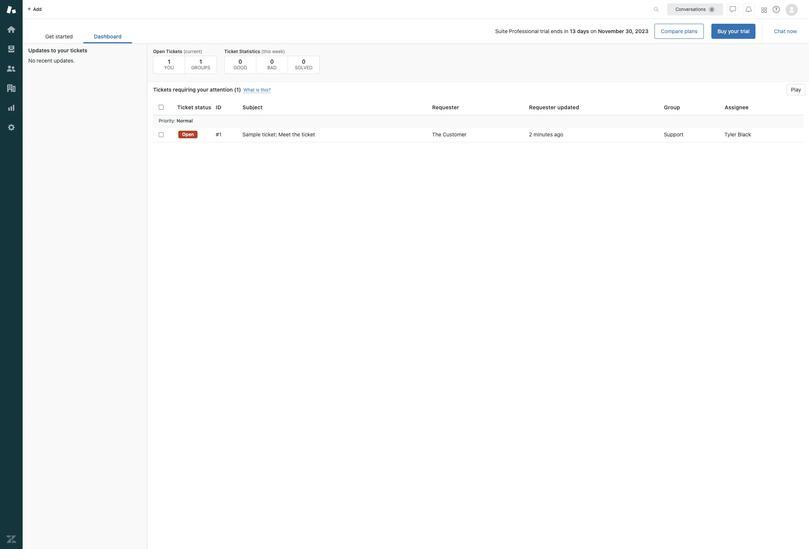 Task type: describe. For each thing, give the bounding box(es) containing it.
zendesk support image
[[6, 5, 16, 15]]

conversations button
[[668, 3, 724, 15]]

0 for 0 good
[[239, 58, 242, 65]]

ticket:
[[262, 131, 277, 138]]

0 for 0 solved
[[302, 58, 306, 65]]

support
[[664, 131, 684, 138]]

solved
[[295, 65, 313, 71]]

ticket statistics (this week)
[[224, 49, 285, 54]]

chat now
[[775, 28, 798, 34]]

#1
[[216, 131, 222, 138]]

ticket status
[[177, 104, 211, 110]]

notifications image
[[746, 6, 752, 12]]

normal
[[177, 118, 193, 124]]

main element
[[0, 0, 23, 550]]

subject
[[243, 104, 263, 110]]

id
[[216, 104, 222, 110]]

assignee
[[725, 104, 749, 110]]

priority : normal
[[159, 118, 193, 124]]

:
[[174, 118, 176, 124]]

add
[[33, 6, 42, 12]]

ends
[[551, 28, 563, 34]]

section containing suite professional trial ends in
[[138, 24, 756, 39]]

zendesk products image
[[762, 7, 767, 13]]

1 vertical spatial tickets
[[153, 86, 172, 93]]

open tickets (current)
[[153, 49, 202, 54]]

customer
[[443, 131, 467, 138]]

sample ticket: meet the ticket
[[243, 131, 315, 138]]

2 minutes ago
[[529, 131, 564, 138]]

1 groups
[[191, 58, 210, 71]]

(
[[234, 86, 236, 93]]

suite
[[496, 28, 508, 34]]

chat now button
[[769, 24, 804, 39]]

grid containing ticket status
[[148, 100, 810, 550]]

0 bad
[[268, 58, 277, 71]]

get started tab
[[35, 29, 83, 43]]

requiring
[[173, 86, 196, 93]]

ticket for ticket status
[[177, 104, 194, 110]]

2
[[529, 131, 532, 138]]

buy
[[718, 28, 727, 34]]

zendesk image
[[6, 535, 16, 545]]

30,
[[626, 28, 634, 34]]

no
[[28, 57, 35, 64]]

requester for requester updated
[[529, 104, 556, 110]]

1 for 1 you
[[168, 58, 171, 65]]

reporting image
[[6, 103, 16, 113]]

what
[[244, 87, 255, 93]]

2 horizontal spatial 1
[[236, 86, 239, 93]]

conversations
[[676, 6, 706, 12]]

requester updated
[[529, 104, 580, 110]]

this?
[[261, 87, 271, 93]]

0 for 0 bad
[[270, 58, 274, 65]]

now
[[788, 28, 798, 34]]

recent
[[37, 57, 52, 64]]

tyler black
[[725, 131, 752, 138]]

Select All Tickets checkbox
[[159, 105, 164, 110]]

open for open tickets (current)
[[153, 49, 165, 54]]

the customer
[[432, 131, 467, 138]]

tickets requiring your attention ( 1 ) what is this?
[[153, 86, 271, 93]]

(this
[[262, 49, 271, 54]]

customers image
[[6, 64, 16, 74]]

november
[[598, 28, 625, 34]]

ticket for ticket statistics (this week)
[[224, 49, 238, 54]]

priority
[[159, 118, 174, 124]]

black
[[738, 131, 752, 138]]



Task type: vqa. For each thing, say whether or not it's contained in the screenshot.
Quote (Cmd Shift 9) Icon at bottom left
no



Task type: locate. For each thing, give the bounding box(es) containing it.
tickets
[[166, 49, 182, 54], [153, 86, 172, 93]]

ticket
[[302, 131, 315, 138]]

0 good
[[234, 58, 247, 71]]

play
[[792, 86, 802, 93]]

get started image
[[6, 25, 16, 34]]

tab list
[[35, 29, 132, 43]]

ago
[[555, 131, 564, 138]]

grid
[[148, 100, 810, 550]]

your up "status"
[[197, 86, 209, 93]]

add button
[[23, 0, 46, 18]]

2023
[[636, 28, 649, 34]]

your
[[729, 28, 739, 34], [58, 47, 69, 54], [197, 86, 209, 93]]

trial
[[541, 28, 550, 34], [741, 28, 750, 34]]

1 inside '1 groups'
[[200, 58, 202, 65]]

1 horizontal spatial open
[[182, 132, 194, 137]]

1 for 1 groups
[[200, 58, 202, 65]]

0 horizontal spatial your
[[58, 47, 69, 54]]

on
[[591, 28, 597, 34]]

2 requester from the left
[[529, 104, 556, 110]]

0 inside 0 bad
[[270, 58, 274, 65]]

tickets
[[70, 47, 87, 54]]

to
[[51, 47, 56, 54]]

0 down (this
[[270, 58, 274, 65]]

1 left what
[[236, 86, 239, 93]]

0 horizontal spatial open
[[153, 49, 165, 54]]

1 horizontal spatial your
[[197, 86, 209, 93]]

open down the normal
[[182, 132, 194, 137]]

plans
[[685, 28, 698, 34]]

(current)
[[184, 49, 202, 54]]

1 down open tickets (current)
[[168, 58, 171, 65]]

1 horizontal spatial ticket
[[224, 49, 238, 54]]

trial for your
[[741, 28, 750, 34]]

2 horizontal spatial your
[[729, 28, 739, 34]]

0
[[239, 58, 242, 65], [270, 58, 274, 65], [302, 58, 306, 65]]

your inside updates to your tickets no recent updates.
[[58, 47, 69, 54]]

0 vertical spatial your
[[729, 28, 739, 34]]

your right the buy
[[729, 28, 739, 34]]

updates.
[[54, 57, 75, 64]]

compare
[[661, 28, 684, 34]]

trial down the notifications image in the top right of the page
[[741, 28, 750, 34]]

1 you
[[164, 58, 174, 71]]

1 horizontal spatial 0
[[270, 58, 274, 65]]

sample
[[243, 131, 261, 138]]

the
[[292, 131, 300, 138]]

updates to your tickets no recent updates.
[[28, 47, 87, 64]]

None checkbox
[[159, 132, 164, 137]]

professional
[[509, 28, 539, 34]]

2 horizontal spatial 0
[[302, 58, 306, 65]]

status
[[195, 104, 211, 110]]

1 0 from the left
[[239, 58, 242, 65]]

in
[[564, 28, 569, 34]]

your right to
[[58, 47, 69, 54]]

0 vertical spatial open
[[153, 49, 165, 54]]

tickets up select all tickets option
[[153, 86, 172, 93]]

open
[[153, 49, 165, 54], [182, 132, 194, 137]]

get started
[[45, 33, 73, 40]]

0 horizontal spatial requester
[[433, 104, 459, 110]]

ticket inside grid
[[177, 104, 194, 110]]

trial for professional
[[541, 28, 550, 34]]

1
[[168, 58, 171, 65], [200, 58, 202, 65], [236, 86, 239, 93]]

updates
[[28, 47, 50, 54]]

views image
[[6, 44, 16, 54]]

1 vertical spatial ticket
[[177, 104, 194, 110]]

requester up the customer
[[433, 104, 459, 110]]

1 horizontal spatial 1
[[200, 58, 202, 65]]

group
[[665, 104, 681, 110]]

attention
[[210, 86, 233, 93]]

0 inside 0 good
[[239, 58, 242, 65]]

started
[[55, 33, 73, 40]]

groups
[[191, 65, 210, 71]]

ticket up the normal
[[177, 104, 194, 110]]

open for open
[[182, 132, 194, 137]]

0 horizontal spatial trial
[[541, 28, 550, 34]]

days
[[577, 28, 589, 34]]

ticket
[[224, 49, 238, 54], [177, 104, 194, 110]]

updated
[[558, 104, 580, 110]]

1 vertical spatial your
[[58, 47, 69, 54]]

0 horizontal spatial 0
[[239, 58, 242, 65]]

2 trial from the left
[[741, 28, 750, 34]]

13
[[570, 28, 576, 34]]

chat
[[775, 28, 786, 34]]

November 30, 2023 text field
[[598, 28, 649, 34]]

1 horizontal spatial requester
[[529, 104, 556, 110]]

play button
[[787, 84, 806, 95]]

good
[[234, 65, 247, 71]]

0 horizontal spatial ticket
[[177, 104, 194, 110]]

your for updates to your tickets
[[58, 47, 69, 54]]

open inside grid
[[182, 132, 194, 137]]

0 horizontal spatial 1
[[168, 58, 171, 65]]

get
[[45, 33, 54, 40]]

you
[[164, 65, 174, 71]]

1 down (current)
[[200, 58, 202, 65]]

1 horizontal spatial trial
[[741, 28, 750, 34]]

tyler
[[725, 131, 737, 138]]

0 down statistics
[[239, 58, 242, 65]]

open up 1 you
[[153, 49, 165, 54]]

0 vertical spatial ticket
[[224, 49, 238, 54]]

tab list containing get started
[[35, 29, 132, 43]]

0 solved
[[295, 58, 313, 71]]

statistics
[[239, 49, 260, 54]]

0 inside 0 solved
[[302, 58, 306, 65]]

)
[[239, 86, 241, 93]]

buy your trial button
[[712, 24, 756, 39]]

2 vertical spatial your
[[197, 86, 209, 93]]

requester left updated at the top right
[[529, 104, 556, 110]]

buy your trial
[[718, 28, 750, 34]]

admin image
[[6, 123, 16, 132]]

your for tickets requiring your attention
[[197, 86, 209, 93]]

get help image
[[773, 6, 780, 13]]

requester for requester
[[433, 104, 459, 110]]

1 trial from the left
[[541, 28, 550, 34]]

meet
[[279, 131, 291, 138]]

trial inside buy your trial button
[[741, 28, 750, 34]]

1 vertical spatial open
[[182, 132, 194, 137]]

tickets up 1 you
[[166, 49, 182, 54]]

compare plans button
[[655, 24, 704, 39]]

0 right 0 bad
[[302, 58, 306, 65]]

2 0 from the left
[[270, 58, 274, 65]]

sample ticket: meet the ticket link
[[243, 131, 315, 138]]

compare plans
[[661, 28, 698, 34]]

requester
[[433, 104, 459, 110], [529, 104, 556, 110]]

organizations image
[[6, 83, 16, 93]]

1 requester from the left
[[433, 104, 459, 110]]

0 vertical spatial tickets
[[166, 49, 182, 54]]

the
[[432, 131, 442, 138]]

your inside button
[[729, 28, 739, 34]]

week)
[[272, 49, 285, 54]]

ticket up 0 good
[[224, 49, 238, 54]]

suite professional trial ends in 13 days on november 30, 2023
[[496, 28, 649, 34]]

trial left ends
[[541, 28, 550, 34]]

minutes
[[534, 131, 553, 138]]

button displays agent's chat status as invisible. image
[[730, 6, 736, 12]]

3 0 from the left
[[302, 58, 306, 65]]

is
[[256, 87, 260, 93]]

bad
[[268, 65, 277, 71]]

1 inside 1 you
[[168, 58, 171, 65]]

section
[[138, 24, 756, 39]]

dashboard
[[94, 33, 122, 40]]



